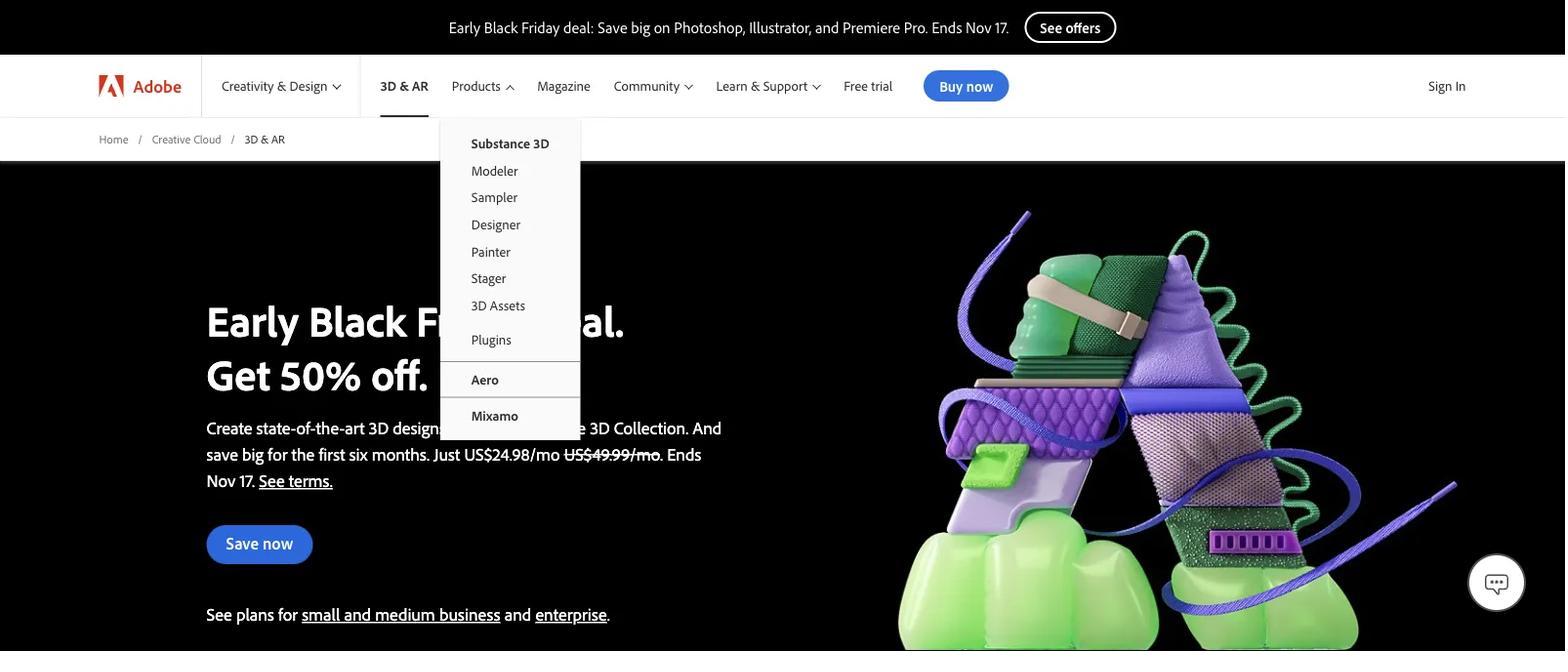 Task type: describe. For each thing, give the bounding box(es) containing it.
modeler link
[[440, 157, 581, 184]]

modeler
[[472, 162, 518, 179]]

0 vertical spatial 17.
[[996, 18, 1009, 37]]

see terms.
[[259, 470, 333, 492]]

home
[[99, 131, 128, 146]]

stager link
[[440, 265, 581, 292]]

3d right cloud
[[245, 131, 258, 146]]

ends inside ​. ends nov 17.
[[667, 443, 702, 465]]

create state-of-the-art 3d designs with the substance 3d collection. and save big for the first six months. just
[[207, 417, 722, 465]]

plans
[[236, 603, 274, 625]]

regularly at us$49.99 per month per license element
[[564, 443, 660, 465]]

medium
[[375, 603, 435, 625]]

art
[[345, 417, 365, 439]]

2 horizontal spatial and
[[816, 18, 839, 37]]

3d right design
[[381, 77, 397, 94]]

3d assets link
[[440, 292, 581, 326]]

black for get
[[309, 293, 406, 348]]

24
[[493, 443, 510, 465]]

friday for deal:
[[522, 18, 560, 37]]

premiere
[[843, 18, 901, 37]]

group containing substance 3d
[[440, 117, 581, 440]]

3d up 49
[[590, 417, 610, 439]]

mixamo link
[[440, 398, 581, 429]]

adobe link
[[80, 55, 201, 117]]

creativity
[[222, 77, 274, 94]]

deal.
[[537, 293, 624, 348]]

98
[[512, 443, 530, 465]]

99
[[612, 443, 630, 465]]

17. inside ​. ends nov 17.
[[240, 470, 255, 492]]

design
[[290, 77, 328, 94]]

off.
[[371, 347, 428, 401]]

painter
[[472, 243, 511, 260]]

free
[[844, 77, 868, 94]]

1 horizontal spatial ar
[[412, 77, 429, 94]]

us$ 24 . 98 /mo us$ 49 . 99 /mo
[[464, 443, 660, 465]]

& for 3d & ar link on the top left
[[400, 77, 409, 94]]

1 vertical spatial 3d & ar
[[245, 131, 285, 146]]

just
[[434, 443, 460, 465]]

early black friday deal. get 50% off.
[[207, 293, 624, 401]]

plugins
[[472, 331, 512, 348]]

creativity & design
[[222, 77, 328, 94]]

save now
[[226, 533, 293, 554]]

learn & support button
[[705, 55, 833, 117]]

0 horizontal spatial and
[[344, 603, 371, 625]]

support
[[764, 77, 808, 94]]

0 vertical spatial 3d & ar
[[381, 77, 429, 94]]

sign
[[1429, 77, 1453, 94]]

free trial
[[844, 77, 893, 94]]

3d up modeler link
[[534, 135, 550, 152]]

substance 3d
[[472, 135, 550, 152]]

see terms. link
[[259, 470, 333, 492]]

early for early black friday deal: save big on photoshop, illustrator, and premiere pro. ends nov 17.
[[449, 18, 481, 37]]

in
[[1456, 77, 1467, 94]]

save
[[207, 443, 238, 465]]

pro.
[[904, 18, 928, 37]]

​. ends nov 17.
[[207, 443, 702, 492]]

small
[[302, 603, 340, 625]]

state-
[[256, 417, 297, 439]]

1 vertical spatial save
[[226, 533, 259, 554]]

& down creativity & design at the left top
[[261, 131, 269, 146]]

terms.
[[289, 470, 333, 492]]

adobe
[[133, 75, 182, 97]]

community
[[614, 77, 680, 94]]

creativity & design button
[[202, 55, 360, 117]]

plugins link
[[440, 326, 581, 362]]

0 vertical spatial save
[[598, 18, 628, 37]]

the-
[[316, 417, 345, 439]]

sampler link
[[440, 184, 581, 211]]

substance inside group
[[472, 135, 531, 152]]

mixamo
[[472, 407, 519, 424]]

assets
[[490, 297, 526, 314]]

​.
[[660, 443, 663, 465]]

friday for deal.
[[416, 293, 528, 348]]

designer link
[[440, 211, 581, 238]]

deal:
[[564, 18, 594, 37]]

magazine link
[[526, 55, 603, 117]]

49
[[592, 443, 610, 465]]

creative
[[152, 131, 191, 146]]

months.
[[372, 443, 430, 465]]



Task type: locate. For each thing, give the bounding box(es) containing it.
community button
[[603, 55, 705, 117]]

big left on at the left top
[[631, 18, 651, 37]]

and
[[816, 18, 839, 37], [344, 603, 371, 625], [505, 603, 532, 625]]

.
[[510, 443, 512, 465], [610, 443, 612, 465], [607, 603, 610, 625]]

home link
[[99, 131, 128, 147]]

learn & support
[[716, 77, 808, 94]]

1 vertical spatial early
[[207, 293, 299, 348]]

aero link
[[440, 362, 581, 398]]

1 us$ from the left
[[464, 443, 493, 465]]

for down the state-
[[268, 443, 288, 465]]

small and medium business link
[[302, 603, 501, 625]]

see plans for small and medium business and enterprise .
[[207, 603, 610, 625]]

us$24.98 per month per license element
[[464, 443, 560, 465]]

2 us$ from the left
[[564, 443, 592, 465]]

big inside create state-of-the-art 3d designs with the substance 3d collection. and save big for the first six months. just
[[242, 443, 264, 465]]

0 horizontal spatial big
[[242, 443, 264, 465]]

0 vertical spatial friday
[[522, 18, 560, 37]]

see left the 'plans'
[[207, 603, 232, 625]]

save right deal:
[[598, 18, 628, 37]]

big
[[631, 18, 651, 37], [242, 443, 264, 465]]

with
[[450, 417, 482, 439]]

0 horizontal spatial /mo
[[530, 443, 560, 465]]

0 vertical spatial for
[[268, 443, 288, 465]]

3d right art
[[369, 417, 389, 439]]

17. left see terms. link
[[240, 470, 255, 492]]

creative cloud link
[[152, 131, 221, 147]]

0 horizontal spatial ends
[[667, 443, 702, 465]]

collection.
[[614, 417, 689, 439]]

black for save
[[484, 18, 518, 37]]

ar left products
[[412, 77, 429, 94]]

0 vertical spatial early
[[449, 18, 481, 37]]

1 horizontal spatial big
[[631, 18, 651, 37]]

0 horizontal spatial save
[[226, 533, 259, 554]]

nov down save
[[207, 470, 236, 492]]

magazine
[[537, 77, 591, 94]]

0 vertical spatial ends
[[932, 18, 963, 37]]

1 vertical spatial nov
[[207, 470, 236, 492]]

1 vertical spatial the
[[292, 443, 315, 465]]

aero
[[472, 371, 499, 388]]

save left now
[[226, 533, 259, 554]]

50%
[[280, 347, 362, 401]]

1 horizontal spatial 17.
[[996, 18, 1009, 37]]

17. right pro.
[[996, 18, 1009, 37]]

painter link
[[440, 238, 581, 265]]

0 vertical spatial the
[[486, 417, 509, 439]]

now
[[263, 533, 293, 554]]

3d
[[381, 77, 397, 94], [245, 131, 258, 146], [534, 135, 550, 152], [472, 297, 487, 314], [369, 417, 389, 439], [590, 417, 610, 439]]

early inside the early black friday deal. get 50% off.
[[207, 293, 299, 348]]

ends right the ​.
[[667, 443, 702, 465]]

0 horizontal spatial nov
[[207, 470, 236, 492]]

first
[[319, 443, 345, 465]]

save
[[598, 18, 628, 37], [226, 533, 259, 554]]

substance up "modeler"
[[472, 135, 531, 152]]

ends right pro.
[[932, 18, 963, 37]]

1 vertical spatial friday
[[416, 293, 528, 348]]

0 horizontal spatial 17.
[[240, 470, 255, 492]]

the up the '24'
[[486, 417, 509, 439]]

and right small
[[344, 603, 371, 625]]

0 vertical spatial substance
[[472, 135, 531, 152]]

stager
[[472, 270, 506, 287]]

0 vertical spatial nov
[[966, 18, 992, 37]]

1 horizontal spatial early
[[449, 18, 481, 37]]

nov right pro.
[[966, 18, 992, 37]]

for right the 'plans'
[[278, 603, 298, 625]]

1 horizontal spatial ends
[[932, 18, 963, 37]]

1 horizontal spatial and
[[505, 603, 532, 625]]

0 horizontal spatial black
[[309, 293, 406, 348]]

black
[[484, 18, 518, 37], [309, 293, 406, 348]]

early for early black friday deal. get 50% off.
[[207, 293, 299, 348]]

see for see plans for small and medium business and enterprise .
[[207, 603, 232, 625]]

free trial link
[[833, 55, 905, 117]]

cloud
[[194, 131, 221, 146]]

us$ down with
[[464, 443, 493, 465]]

0 horizontal spatial 3d & ar
[[245, 131, 285, 146]]

1 vertical spatial substance
[[513, 417, 586, 439]]

17.
[[996, 18, 1009, 37], [240, 470, 255, 492]]

substance inside create state-of-the-art 3d designs with the substance 3d collection. and save big for the first six months. just
[[513, 417, 586, 439]]

early black friday deal: save big on photoshop, illustrator, and premiere pro. ends nov 17.
[[449, 18, 1009, 37]]

enterprise link
[[536, 603, 607, 625]]

1 horizontal spatial us$
[[564, 443, 592, 465]]

1 vertical spatial ar
[[272, 131, 285, 146]]

see for see terms.
[[259, 470, 285, 492]]

and
[[693, 417, 722, 439]]

0 horizontal spatial us$
[[464, 443, 493, 465]]

& left design
[[277, 77, 286, 94]]

designs
[[393, 417, 446, 439]]

1 vertical spatial ends
[[667, 443, 702, 465]]

1 vertical spatial 17.
[[240, 470, 255, 492]]

early
[[449, 18, 481, 37], [207, 293, 299, 348]]

see
[[259, 470, 285, 492], [207, 603, 232, 625]]

and left premiere
[[816, 18, 839, 37]]

0 horizontal spatial the
[[292, 443, 315, 465]]

1 horizontal spatial see
[[259, 470, 285, 492]]

1 vertical spatial see
[[207, 603, 232, 625]]

0 vertical spatial big
[[631, 18, 651, 37]]

sampler
[[472, 189, 518, 206]]

see left the "terms."
[[259, 470, 285, 492]]

substance up us$ 24 . 98 /mo us$ 49 . 99 /mo
[[513, 417, 586, 439]]

1 horizontal spatial 3d & ar
[[381, 77, 429, 94]]

ar
[[412, 77, 429, 94], [272, 131, 285, 146]]

substance 3d link
[[440, 130, 581, 157]]

us$ left 99
[[564, 443, 592, 465]]

the
[[486, 417, 509, 439], [292, 443, 315, 465]]

for
[[268, 443, 288, 465], [278, 603, 298, 625]]

& for learn & support dropdown button
[[751, 77, 760, 94]]

3d left the assets
[[472, 297, 487, 314]]

ends
[[932, 18, 963, 37], [667, 443, 702, 465]]

3d assets
[[472, 297, 526, 314]]

get
[[207, 347, 270, 401]]

products
[[452, 77, 501, 94]]

of-
[[297, 417, 316, 439]]

six
[[349, 443, 368, 465]]

0 vertical spatial black
[[484, 18, 518, 37]]

the down of-
[[292, 443, 315, 465]]

friday inside the early black friday deal. get 50% off.
[[416, 293, 528, 348]]

0 vertical spatial ar
[[412, 77, 429, 94]]

nov inside ​. ends nov 17.
[[207, 470, 236, 492]]

1 vertical spatial black
[[309, 293, 406, 348]]

illustrator,
[[749, 18, 812, 37]]

3d & ar down creativity & design at the left top
[[245, 131, 285, 146]]

3d & ar link
[[361, 55, 440, 117]]

save now link
[[207, 525, 313, 564]]

0 horizontal spatial early
[[207, 293, 299, 348]]

and right business
[[505, 603, 532, 625]]

ar down 'creativity & design' dropdown button
[[272, 131, 285, 146]]

1 /mo from the left
[[530, 443, 560, 465]]

enterprise
[[536, 603, 607, 625]]

creative cloud
[[152, 131, 221, 146]]

sign in
[[1429, 77, 1467, 94]]

1 horizontal spatial the
[[486, 417, 509, 439]]

products button
[[440, 55, 526, 117]]

sign in button
[[1425, 69, 1471, 103]]

designer
[[472, 216, 521, 233]]

/mo right the '24'
[[530, 443, 560, 465]]

group
[[440, 117, 581, 440]]

& right learn
[[751, 77, 760, 94]]

friday
[[522, 18, 560, 37], [416, 293, 528, 348]]

1 horizontal spatial black
[[484, 18, 518, 37]]

trial
[[872, 77, 893, 94]]

0 horizontal spatial ar
[[272, 131, 285, 146]]

business
[[439, 603, 501, 625]]

big right save
[[242, 443, 264, 465]]

0 vertical spatial see
[[259, 470, 285, 492]]

for inside create state-of-the-art 3d designs with the substance 3d collection. and save big for the first six months. just
[[268, 443, 288, 465]]

photoshop,
[[674, 18, 746, 37]]

& for 'creativity & design' dropdown button
[[277, 77, 286, 94]]

0 horizontal spatial see
[[207, 603, 232, 625]]

& left products
[[400, 77, 409, 94]]

1 horizontal spatial nov
[[966, 18, 992, 37]]

2 /mo from the left
[[630, 443, 660, 465]]

create
[[207, 417, 252, 439]]

&
[[277, 77, 286, 94], [400, 77, 409, 94], [751, 77, 760, 94], [261, 131, 269, 146]]

1 vertical spatial big
[[242, 443, 264, 465]]

3d & ar left products
[[381, 77, 429, 94]]

1 horizontal spatial save
[[598, 18, 628, 37]]

on
[[654, 18, 671, 37]]

us$
[[464, 443, 493, 465], [564, 443, 592, 465]]

1 horizontal spatial /mo
[[630, 443, 660, 465]]

/mo down "collection."
[[630, 443, 660, 465]]

black inside the early black friday deal. get 50% off.
[[309, 293, 406, 348]]

learn
[[716, 77, 748, 94]]

substance
[[472, 135, 531, 152], [513, 417, 586, 439]]

1 vertical spatial for
[[278, 603, 298, 625]]



Task type: vqa. For each thing, say whether or not it's contained in the screenshot.
first
yes



